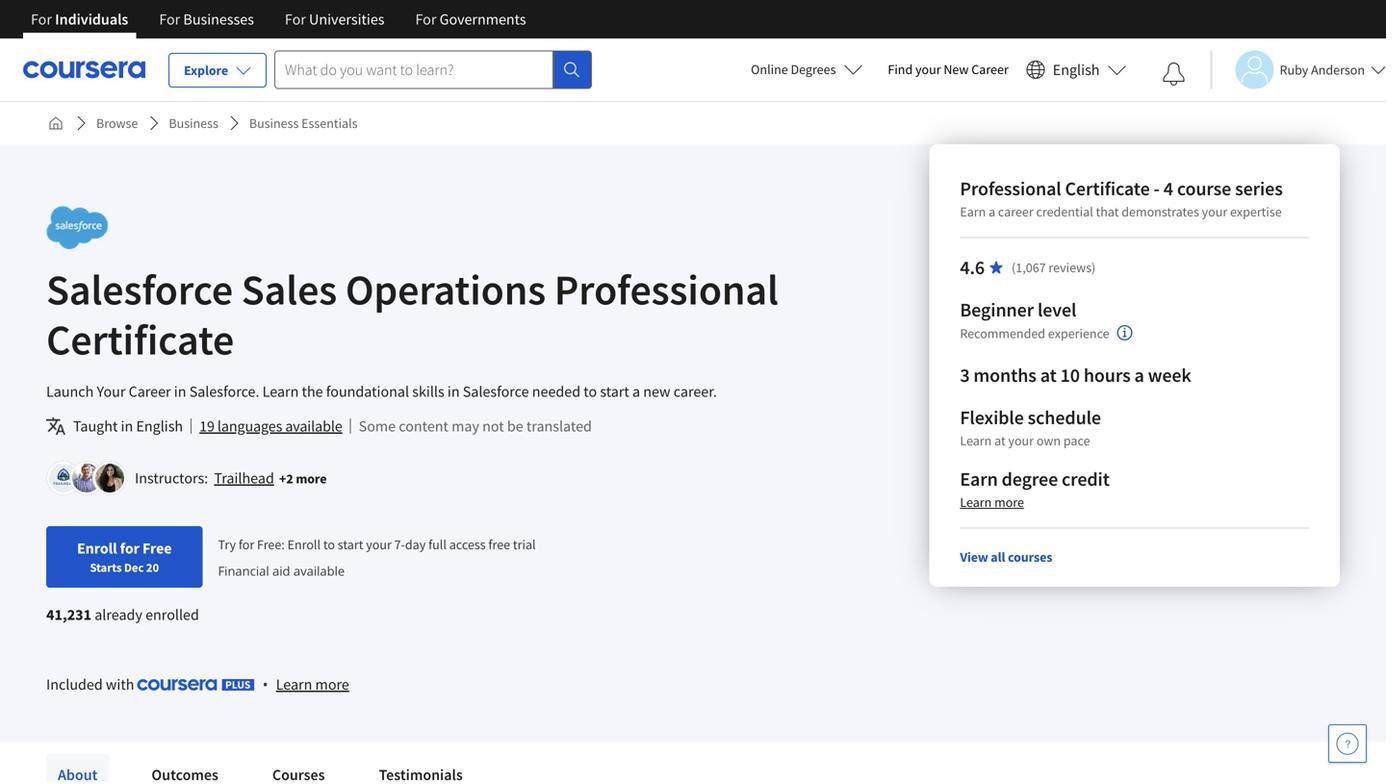 Task type: locate. For each thing, give the bounding box(es) containing it.
trailhead image
[[49, 464, 78, 493]]

aid
[[272, 562, 290, 580]]

0 vertical spatial career
[[972, 61, 1009, 78]]

content
[[399, 417, 449, 436]]

0 horizontal spatial in
[[121, 417, 133, 436]]

1 vertical spatial earn
[[960, 467, 998, 491]]

business essentials link
[[241, 106, 365, 141]]

some
[[359, 417, 396, 436]]

1 vertical spatial certificate
[[46, 313, 234, 366]]

available down the the
[[285, 417, 342, 436]]

1 horizontal spatial english
[[1053, 60, 1100, 79]]

0 horizontal spatial certificate
[[46, 313, 234, 366]]

at
[[1040, 363, 1057, 388], [995, 432, 1006, 450]]

19
[[199, 417, 215, 436]]

1 horizontal spatial salesforce
[[463, 382, 529, 401]]

a
[[989, 203, 996, 220], [1135, 363, 1144, 388], [633, 382, 640, 401]]

•
[[263, 674, 268, 695]]

career right the "your"
[[129, 382, 171, 401]]

be
[[507, 417, 523, 436]]

0 horizontal spatial at
[[995, 432, 1006, 450]]

1 horizontal spatial for
[[239, 536, 254, 553]]

for left universities
[[285, 10, 306, 29]]

try for free: enroll to start your 7-day full access free trial financial aid available
[[218, 536, 536, 580]]

your left own
[[1008, 432, 1034, 450]]

2 for from the left
[[159, 10, 180, 29]]

reviews)
[[1049, 259, 1096, 276]]

a inside professional certificate - 4 course series earn a career credential that demonstrates your expertise
[[989, 203, 996, 220]]

career
[[998, 203, 1034, 220]]

learn right '•'
[[276, 675, 312, 695]]

0 vertical spatial more
[[296, 470, 327, 488]]

0 horizontal spatial business
[[169, 115, 218, 132]]

to
[[584, 382, 597, 401], [323, 536, 335, 553]]

10
[[1061, 363, 1080, 388]]

(1,067
[[1012, 259, 1046, 276]]

learn more link down the degree
[[960, 494, 1024, 511]]

business left the essentials at top
[[249, 115, 299, 132]]

sales
[[241, 263, 337, 316]]

0 horizontal spatial for
[[120, 539, 140, 558]]

to inside "try for free: enroll to start your 7-day full access free trial financial aid available"
[[323, 536, 335, 553]]

learn inside flexible schedule learn at your own pace
[[960, 432, 992, 450]]

-
[[1154, 177, 1160, 201]]

included with
[[46, 675, 137, 694]]

learn down flexible
[[960, 432, 992, 450]]

in right taught
[[121, 417, 133, 436]]

a left career
[[989, 203, 996, 220]]

1 business from the left
[[169, 115, 218, 132]]

0 horizontal spatial professional
[[554, 263, 779, 316]]

1 vertical spatial english
[[136, 417, 183, 436]]

earn
[[960, 203, 986, 220], [960, 467, 998, 491]]

english
[[1053, 60, 1100, 79], [136, 417, 183, 436]]

view all courses
[[960, 549, 1053, 566]]

for governments
[[415, 10, 526, 29]]

learn more link for learn
[[276, 673, 349, 697]]

english button
[[1018, 39, 1135, 101]]

4.6
[[960, 256, 985, 280]]

0 vertical spatial at
[[1040, 363, 1057, 388]]

view
[[960, 549, 988, 566]]

for
[[31, 10, 52, 29], [159, 10, 180, 29], [285, 10, 306, 29], [415, 10, 437, 29]]

for left businesses
[[159, 10, 180, 29]]

certificate up that
[[1065, 177, 1150, 201]]

certificate up the "your"
[[46, 313, 234, 366]]

4 for from the left
[[415, 10, 437, 29]]

english inside button
[[1053, 60, 1100, 79]]

0 horizontal spatial career
[[129, 382, 171, 401]]

start left 7-
[[338, 536, 363, 553]]

professional inside salesforce sales operations professional certificate
[[554, 263, 779, 316]]

learn more link right '•'
[[276, 673, 349, 697]]

for up what do you want to learn? text box
[[415, 10, 437, 29]]

professional inside professional certificate - 4 course series earn a career credential that demonstrates your expertise
[[960, 177, 1062, 201]]

banner navigation
[[15, 0, 542, 39]]

enroll right free:
[[287, 536, 321, 553]]

for inside "try for free: enroll to start your 7-day full access free trial financial aid available"
[[239, 536, 254, 553]]

earn left career
[[960, 203, 986, 220]]

ruby anderson button
[[1211, 51, 1386, 89]]

more down the degree
[[995, 494, 1024, 511]]

1 vertical spatial to
[[323, 536, 335, 553]]

0 vertical spatial available
[[285, 417, 342, 436]]

enrolled
[[145, 606, 199, 625]]

1 vertical spatial professional
[[554, 263, 779, 316]]

certificate
[[1065, 177, 1150, 201], [46, 313, 234, 366]]

2 earn from the top
[[960, 467, 998, 491]]

not
[[482, 417, 504, 436]]

0 horizontal spatial enroll
[[77, 539, 117, 558]]

0 horizontal spatial learn more link
[[276, 673, 349, 697]]

to up financial aid available button at bottom left
[[323, 536, 335, 553]]

earn inside professional certificate - 4 course series earn a career credential that demonstrates your expertise
[[960, 203, 986, 220]]

1 horizontal spatial certificate
[[1065, 177, 1150, 201]]

1 for from the left
[[31, 10, 52, 29]]

learn up view
[[960, 494, 992, 511]]

3 months at 10 hours a week
[[960, 363, 1192, 388]]

to right needed
[[584, 382, 597, 401]]

for up the dec
[[120, 539, 140, 558]]

translated
[[527, 417, 592, 436]]

in right skills
[[448, 382, 460, 401]]

1 horizontal spatial start
[[600, 382, 629, 401]]

0 vertical spatial earn
[[960, 203, 986, 220]]

learn left the the
[[263, 382, 299, 401]]

financial aid available button
[[218, 562, 345, 580]]

0 vertical spatial professional
[[960, 177, 1062, 201]]

1 vertical spatial learn more link
[[276, 673, 349, 697]]

coursera plus image
[[137, 680, 255, 691]]

for for try
[[239, 536, 254, 553]]

your down course
[[1202, 203, 1228, 220]]

explore button
[[168, 53, 267, 88]]

salesforce
[[46, 263, 233, 316], [463, 382, 529, 401]]

1 horizontal spatial enroll
[[287, 536, 321, 553]]

0 vertical spatial learn more link
[[960, 494, 1024, 511]]

starts
[[90, 560, 122, 576]]

at down flexible
[[995, 432, 1006, 450]]

salesforce down salesforce "image"
[[46, 263, 233, 316]]

3 for from the left
[[285, 10, 306, 29]]

taught
[[73, 417, 118, 436]]

for inside enroll for free starts dec 20
[[120, 539, 140, 558]]

salesforce sales operations professional certificate
[[46, 263, 779, 366]]

a left week
[[1135, 363, 1144, 388]]

dec
[[124, 560, 144, 576]]

0 horizontal spatial start
[[338, 536, 363, 553]]

show notifications image
[[1163, 63, 1186, 86]]

0 vertical spatial english
[[1053, 60, 1100, 79]]

3
[[960, 363, 970, 388]]

trailhead link
[[214, 469, 274, 488]]

0 vertical spatial to
[[584, 382, 597, 401]]

a left new
[[633, 382, 640, 401]]

start left new
[[600, 382, 629, 401]]

2 business from the left
[[249, 115, 299, 132]]

degree
[[1002, 467, 1058, 491]]

professional
[[960, 177, 1062, 201], [554, 263, 779, 316]]

1 vertical spatial more
[[995, 494, 1024, 511]]

earn left the degree
[[960, 467, 998, 491]]

help center image
[[1336, 733, 1359, 756]]

access
[[449, 536, 486, 553]]

None search field
[[274, 51, 592, 89]]

0 horizontal spatial to
[[323, 536, 335, 553]]

1 vertical spatial start
[[338, 536, 363, 553]]

0 horizontal spatial salesforce
[[46, 263, 233, 316]]

essentials
[[301, 115, 358, 132]]

find your new career link
[[878, 58, 1018, 82]]

career
[[972, 61, 1009, 78], [129, 382, 171, 401]]

for right try
[[239, 536, 254, 553]]

1 horizontal spatial business
[[249, 115, 299, 132]]

1 horizontal spatial learn more link
[[960, 494, 1024, 511]]

in left salesforce.
[[174, 382, 186, 401]]

4
[[1164, 177, 1174, 201]]

your
[[97, 382, 126, 401]]

your inside professional certificate - 4 course series earn a career credential that demonstrates your expertise
[[1202, 203, 1228, 220]]

enroll up 'starts' on the left bottom
[[77, 539, 117, 558]]

1 horizontal spatial to
[[584, 382, 597, 401]]

0 vertical spatial salesforce
[[46, 263, 233, 316]]

more inside instructors: trailhead +2 more
[[296, 470, 327, 488]]

more right +2
[[296, 470, 327, 488]]

1 vertical spatial at
[[995, 432, 1006, 450]]

anderson
[[1311, 61, 1365, 78]]

enroll inside enroll for free starts dec 20
[[77, 539, 117, 558]]

1 vertical spatial available
[[294, 562, 345, 580]]

more
[[296, 470, 327, 488], [995, 494, 1024, 511], [315, 675, 349, 695]]

available right 'aid'
[[294, 562, 345, 580]]

business down explore
[[169, 115, 218, 132]]

professional certificate - 4 course series earn a career credential that demonstrates your expertise
[[960, 177, 1283, 220]]

your inside "try for free: enroll to start your 7-day full access free trial financial aid available"
[[366, 536, 392, 553]]

career right new
[[972, 61, 1009, 78]]

at left "10"
[[1040, 363, 1057, 388]]

2 horizontal spatial in
[[448, 382, 460, 401]]

earn degree credit learn more
[[960, 467, 1110, 511]]

business
[[169, 115, 218, 132], [249, 115, 299, 132]]

for left individuals
[[31, 10, 52, 29]]

at inside flexible schedule learn at your own pace
[[995, 432, 1006, 450]]

series
[[1235, 177, 1283, 201]]

free
[[142, 539, 172, 558]]

1 vertical spatial salesforce
[[463, 382, 529, 401]]

enroll
[[287, 536, 321, 553], [77, 539, 117, 558]]

more right '•'
[[315, 675, 349, 695]]

browse
[[96, 115, 138, 132]]

salesforce image
[[46, 206, 108, 249]]

enroll for free starts dec 20
[[77, 539, 172, 576]]

in
[[174, 382, 186, 401], [448, 382, 460, 401], [121, 417, 133, 436]]

for for universities
[[285, 10, 306, 29]]

available inside button
[[285, 417, 342, 436]]

0 vertical spatial certificate
[[1065, 177, 1150, 201]]

1 earn from the top
[[960, 203, 986, 220]]

online
[[751, 61, 788, 78]]

1 horizontal spatial professional
[[960, 177, 1062, 201]]

salesforce up not at the bottom left of page
[[463, 382, 529, 401]]

salesforce inside salesforce sales operations professional certificate
[[46, 263, 233, 316]]

launch
[[46, 382, 94, 401]]

angela prakash image
[[95, 464, 124, 493]]

degrees
[[791, 61, 836, 78]]

business inside 'link'
[[169, 115, 218, 132]]

1 horizontal spatial a
[[989, 203, 996, 220]]

your left 7-
[[366, 536, 392, 553]]

2 vertical spatial more
[[315, 675, 349, 695]]

start
[[600, 382, 629, 401], [338, 536, 363, 553]]

try
[[218, 536, 236, 553]]



Task type: vqa. For each thing, say whether or not it's contained in the screenshot.
Enroll
yes



Task type: describe. For each thing, give the bounding box(es) containing it.
available inside "try for free: enroll to start your 7-day full access free trial financial aid available"
[[294, 562, 345, 580]]

recommended
[[960, 325, 1046, 342]]

your inside flexible schedule learn at your own pace
[[1008, 432, 1034, 450]]

new
[[643, 382, 671, 401]]

more inside • learn more
[[315, 675, 349, 695]]

universities
[[309, 10, 385, 29]]

coursera image
[[23, 54, 145, 85]]

business link
[[161, 106, 226, 141]]

full
[[428, 536, 447, 553]]

What do you want to learn? text field
[[274, 51, 554, 89]]

credit
[[1062, 467, 1110, 491]]

1 horizontal spatial career
[[972, 61, 1009, 78]]

instructors:
[[135, 469, 208, 488]]

taught in english
[[73, 417, 183, 436]]

1 horizontal spatial at
[[1040, 363, 1057, 388]]

0 vertical spatial start
[[600, 382, 629, 401]]

hours
[[1084, 363, 1131, 388]]

find your new career
[[888, 61, 1009, 78]]

flexible
[[960, 406, 1024, 430]]

pace
[[1064, 432, 1090, 450]]

learn inside earn degree credit learn more
[[960, 494, 992, 511]]

more inside earn degree credit learn more
[[995, 494, 1024, 511]]

flexible schedule learn at your own pace
[[960, 406, 1101, 450]]

demonstrates
[[1122, 203, 1199, 220]]

needed
[[532, 382, 581, 401]]

included
[[46, 675, 103, 694]]

free:
[[257, 536, 285, 553]]

1 horizontal spatial in
[[174, 382, 186, 401]]

2 horizontal spatial a
[[1135, 363, 1144, 388]]

beginner
[[960, 298, 1034, 322]]

19 languages available button
[[199, 415, 342, 438]]

certificate inside professional certificate - 4 course series earn a career credential that demonstrates your expertise
[[1065, 177, 1150, 201]]

for for individuals
[[31, 10, 52, 29]]

for for enroll
[[120, 539, 140, 558]]

with
[[106, 675, 134, 694]]

may
[[452, 417, 479, 436]]

instructors: trailhead +2 more
[[135, 469, 327, 488]]

that
[[1096, 203, 1119, 220]]

operations
[[346, 263, 546, 316]]

for for governments
[[415, 10, 437, 29]]

business for business essentials
[[249, 115, 299, 132]]

41,231 already enrolled
[[46, 606, 199, 625]]

free
[[489, 536, 510, 553]]

• learn more
[[263, 674, 349, 695]]

for businesses
[[159, 10, 254, 29]]

earn inside earn degree credit learn more
[[960, 467, 998, 491]]

expertise
[[1230, 203, 1282, 220]]

businesses
[[183, 10, 254, 29]]

browse link
[[89, 106, 146, 141]]

0 horizontal spatial english
[[136, 417, 183, 436]]

recommended experience
[[960, 325, 1110, 342]]

salesforce.
[[189, 382, 259, 401]]

explore
[[184, 62, 228, 79]]

business essentials
[[249, 115, 358, 132]]

learn inside • learn more
[[276, 675, 312, 695]]

19 languages available
[[199, 417, 342, 436]]

1 vertical spatial career
[[129, 382, 171, 401]]

ruby
[[1280, 61, 1309, 78]]

information about difficulty level pre-requisites. image
[[1117, 325, 1133, 341]]

business for business
[[169, 115, 218, 132]]

+2 more button
[[279, 469, 327, 489]]

already
[[95, 606, 142, 625]]

courses
[[1008, 549, 1053, 566]]

0 horizontal spatial a
[[633, 382, 640, 401]]

online degrees button
[[736, 48, 878, 90]]

trial
[[513, 536, 536, 553]]

your right find
[[916, 61, 941, 78]]

own
[[1037, 432, 1061, 450]]

launch your career in salesforce. learn the foundational skills in salesforce needed to start a new career.
[[46, 382, 717, 401]]

schedule
[[1028, 406, 1101, 430]]

governments
[[440, 10, 526, 29]]

foundational
[[326, 382, 409, 401]]

languages
[[217, 417, 282, 436]]

for individuals
[[31, 10, 128, 29]]

for for businesses
[[159, 10, 180, 29]]

for universities
[[285, 10, 385, 29]]

ruby anderson
[[1280, 61, 1365, 78]]

enroll inside "try for free: enroll to start your 7-day full access free trial financial aid available"
[[287, 536, 321, 553]]

level
[[1038, 298, 1077, 322]]

home image
[[48, 116, 64, 131]]

trailhead
[[214, 469, 274, 488]]

find
[[888, 61, 913, 78]]

day
[[405, 536, 426, 553]]

view all courses link
[[960, 549, 1053, 566]]

skills
[[412, 382, 444, 401]]

the
[[302, 382, 323, 401]]

41,231
[[46, 606, 92, 625]]

experience
[[1048, 325, 1110, 342]]

financial
[[218, 562, 269, 580]]

week
[[1148, 363, 1192, 388]]

new
[[944, 61, 969, 78]]

+2
[[279, 470, 293, 488]]

(1,067 reviews)
[[1012, 259, 1096, 276]]

learn more link for degree
[[960, 494, 1024, 511]]

20
[[146, 560, 159, 576]]

certificate inside salesforce sales operations professional certificate
[[46, 313, 234, 366]]

anthony jones image
[[72, 464, 101, 493]]

some content may not be translated
[[359, 417, 592, 436]]

individuals
[[55, 10, 128, 29]]

start inside "try for free: enroll to start your 7-day full access free trial financial aid available"
[[338, 536, 363, 553]]

career.
[[674, 382, 717, 401]]

all
[[991, 549, 1005, 566]]



